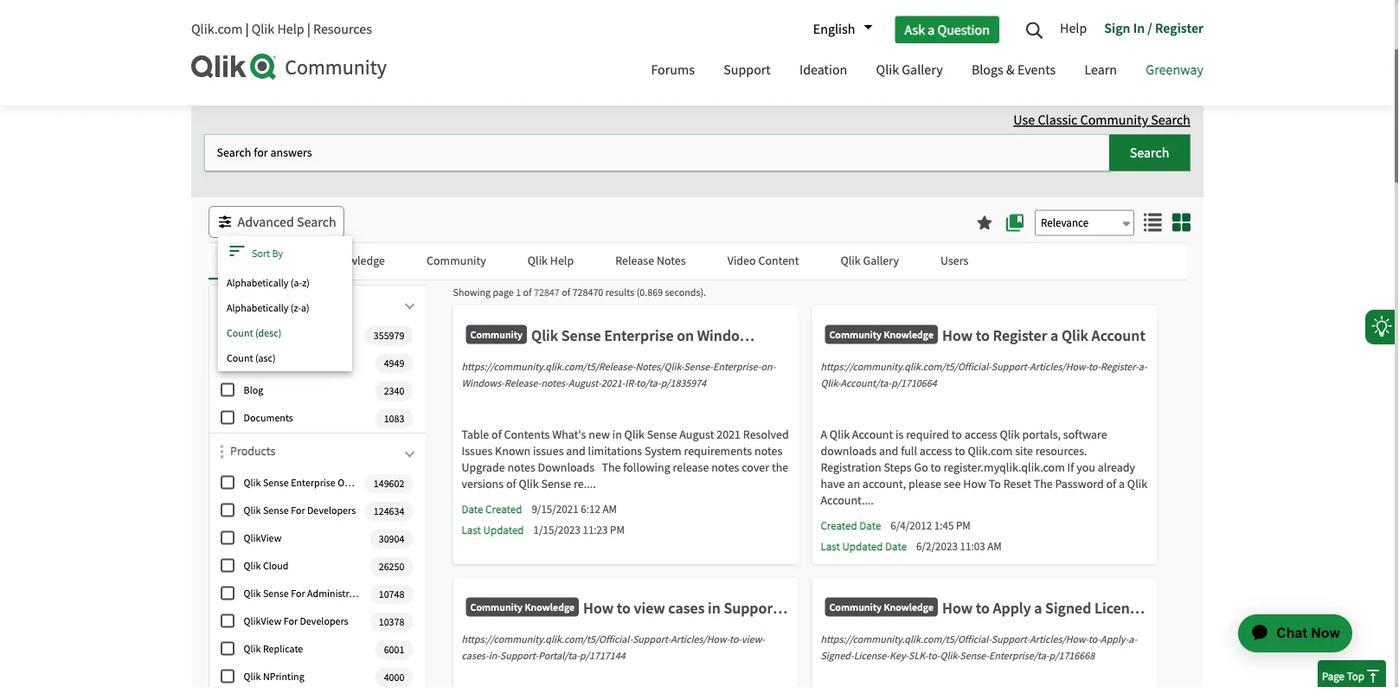 Task type: describe. For each thing, give the bounding box(es) containing it.
count (asc) button
[[218, 346, 352, 371]]

to- for view-
[[730, 633, 742, 646]]

sense for qlik sense for administrators 10748
[[263, 587, 289, 601]]

10748
[[379, 588, 405, 601]]

content for video content
[[759, 253, 800, 268]]

base
[[294, 356, 315, 369]]

to left view at the left bottom
[[617, 598, 631, 618]]

if
[[1068, 460, 1075, 476]]

1
[[516, 286, 521, 300]]

see
[[944, 477, 961, 492]]

knowledge down discussion
[[244, 356, 292, 369]]

a inside a qlik account is required to access qlik portals, software downloads and full access to qlik.com site resources. registration steps go to register.myqlik.qlik.com if you already have an account, please see how to reset the password of a qlik account....
[[1119, 477, 1126, 492]]

728470
[[573, 286, 604, 300]]

count for count (asc)
[[227, 352, 253, 365]]

0 horizontal spatial a
[[928, 21, 935, 38]]

cloud
[[263, 559, 289, 573]]

updated for account,
[[843, 540, 884, 554]]

(0.869
[[637, 286, 663, 300]]

am for 6/2/2023 11:03 am
[[988, 539, 1002, 554]]

for for administrators
[[291, 587, 305, 601]]

in inside "table of contents       what's new in qlik sense august 2021    resolved issues    known issues and limitations    system requirements notes upgrade notes    downloads          the following release notes cover the versions of qlik sense re...."
[[613, 427, 622, 443]]

blogs
[[972, 61, 1004, 79]]

enterprise
[[291, 476, 336, 490]]

1 size image from the left
[[1145, 213, 1163, 232]]

downloads
[[538, 460, 595, 476]]

of inside a qlik account is required to access qlik portals, software downloads and full access to qlik.com site resources. registration steps go to register.myqlik.qlik.com if you already have an account, please see how to reset the password of a qlik account....
[[1107, 477, 1117, 492]]

system
[[645, 444, 682, 459]]

release
[[673, 460, 709, 476]]

count for count (desc)
[[227, 327, 253, 340]]

seconds)
[[665, 286, 704, 300]]

0 horizontal spatial help
[[277, 20, 305, 38]]

qlik gallery link
[[864, 46, 956, 97]]

date created
[[462, 503, 522, 517]]

have
[[821, 477, 845, 492]]

0 horizontal spatial date
[[462, 503, 484, 517]]

required
[[907, 427, 950, 443]]

new
[[589, 427, 610, 443]]

sense for qlik sense for developers
[[263, 504, 289, 517]]

issues
[[462, 444, 493, 459]]

pm for 6/4/2012 1:45 pm
[[957, 519, 971, 533]]

requirements
[[684, 444, 753, 459]]

release notes
[[616, 253, 686, 268]]

page
[[493, 286, 514, 300]]

table of contents       what's new in qlik sense august 2021    resolved issues    known issues and limitations    system requirements notes upgrade notes    downloads          the following release notes cover the versions of qlik sense re....
[[462, 427, 789, 492]]

last updated date
[[821, 540, 907, 554]]

(desc)
[[255, 327, 282, 340]]

qlik image
[[191, 54, 278, 80]]

0 horizontal spatial notes
[[508, 460, 536, 476]]

1 horizontal spatial notes
[[712, 460, 740, 476]]

cases-
[[462, 649, 489, 663]]

known
[[495, 444, 531, 459]]

qlik.com inside a qlik account is required to access qlik portals, software downloads and full access to qlik.com site resources. registration steps go to register.myqlik.qlik.com if you already have an account, please see how to reset the password of a qlik account....
[[968, 444, 1013, 459]]

notes-
[[541, 377, 569, 390]]

knowledge inside knowledge button
[[329, 253, 385, 268]]

last for a qlik account is required to access qlik portals, software downloads and full access to qlik.com site resources. registration steps go to register.myqlik.qlik.com if you already have an account, please see how to reset the password of a qlik account....
[[821, 540, 841, 554]]

knowledge for community knowledge how to register a qlik account
[[884, 327, 934, 341]]

1 vertical spatial qlik gallery
[[841, 253, 900, 268]]

pm for 1/15/2023 11:23 pm
[[610, 523, 625, 537]]

(z-
[[291, 302, 301, 315]]

to- for apply-
[[1089, 633, 1101, 646]]

sign in / register link
[[1096, 13, 1204, 46]]

2 horizontal spatial notes
[[755, 444, 783, 459]]

all content button
[[209, 243, 308, 280]]

2021-
[[602, 377, 625, 390]]

the inside a qlik account is required to access qlik portals, software downloads and full access to qlik.com site resources. registration steps go to register.myqlik.qlik.com if you already have an account, please see how to reset the password of a qlik account....
[[1034, 477, 1053, 492]]

documents
[[244, 411, 293, 425]]

the inside "table of contents       what's new in qlik sense august 2021    resolved issues    known issues and limitations    system requirements notes upgrade notes    downloads          the following release notes cover the versions of qlik sense re...."
[[772, 460, 789, 476]]

table
[[462, 427, 489, 443]]

august-
[[569, 377, 602, 390]]

support- for p/1710664
[[992, 360, 1031, 374]]

0 vertical spatial developers
[[307, 504, 356, 517]]

greenway link
[[1134, 46, 1217, 97]]

greenway
[[1147, 61, 1204, 79]]

0 horizontal spatial gallery
[[864, 253, 900, 268]]

0 vertical spatial qlik.com
[[191, 20, 243, 38]]

a qlik account is required to access qlik portals, software downloads and full access to qlik.com site resources. registration steps go to register.myqlik.qlik.com if you already have an account, please see how to reset the password of a qlik account....
[[821, 427, 1148, 509]]

advanced search
[[238, 213, 337, 231]]

alphabetically (a-z) button
[[218, 271, 352, 296]]

https://community.qlik.com/t5/official-support-articles/how-to-apply-a- signed-license-key-slk-to-qlik-sense-enterprise/ta-p/1716668
[[821, 633, 1138, 663]]

ir-
[[625, 377, 637, 390]]

articles/how- for a
[[1031, 360, 1089, 374]]

knowledge button
[[308, 243, 406, 278]]

2 size image from the left
[[1173, 213, 1191, 232]]

the inside list
[[344, 27, 363, 45]]

cases
[[669, 598, 705, 618]]

1 horizontal spatial in
[[708, 598, 721, 618]]

is
[[896, 427, 904, 443]]

30904
[[379, 532, 405, 546]]

community knowledge how to view cases in support portal
[[471, 598, 823, 618]]

qlik inside button
[[528, 253, 548, 268]]

6/2/2023 11:03 am
[[917, 539, 1002, 554]]

qlik sense for administrators 10748
[[244, 587, 405, 601]]

showing
[[453, 286, 491, 300]]

https://community.qlik.com/t5/official-support-articles/how-to-view- cases-in-support-portal/ta-p/1717144
[[462, 633, 765, 663]]

limitations
[[588, 444, 643, 459]]

account,
[[863, 477, 907, 492]]

english button
[[805, 15, 873, 44]]

enterprise/ta-
[[990, 649, 1050, 663]]

qlik inside qlik sense for administrators 10748
[[244, 587, 261, 601]]

a
[[821, 427, 828, 443]]

0 horizontal spatial register
[[993, 326, 1048, 345]]

resolved
[[744, 427, 789, 443]]

qlik sense enterprise on windows
[[244, 476, 392, 490]]

https://community.qlik.com/t5/official-support-articles/how-to-register-a- qlik-account/ta-p/1710664
[[821, 360, 1148, 390]]

2 vertical spatial date
[[886, 540, 907, 554]]

p/1835974
[[661, 377, 707, 390]]

count (desc)
[[227, 327, 282, 340]]

page top button
[[1319, 661, 1387, 687]]

https://community.qlik.com/t5/official- for how to register a qlik account
[[821, 360, 992, 374]]

help inside help link
[[1061, 19, 1088, 37]]

top
[[1348, 669, 1365, 684]]

gallery inside qlik gallery link
[[902, 61, 943, 79]]

resources link
[[313, 20, 372, 38]]

community link
[[191, 54, 621, 81]]

please
[[909, 477, 942, 492]]

6001
[[384, 643, 405, 657]]

blog
[[244, 384, 263, 397]]

products button
[[230, 442, 418, 468]]

a- for apply-
[[1129, 633, 1138, 646]]

qlik cloud
[[244, 559, 289, 573]]

6/4/2012
[[891, 519, 933, 533]]

9/15/2021
[[532, 502, 579, 516]]

articles/how- inside https://community.qlik.com/t5/official-support-articles/how-to-apply-a- signed-license-key-slk-to-qlik-sense-enterprise/ta-p/1716668
[[1031, 633, 1089, 646]]

issues
[[533, 444, 564, 459]]

use
[[1014, 111, 1036, 129]]

0 vertical spatial created
[[486, 503, 522, 517]]

to/ta-
[[637, 377, 661, 390]]

cover
[[742, 460, 770, 476]]

a)
[[301, 302, 310, 315]]

1083
[[384, 412, 405, 426]]

last for table of contents       what's new in qlik sense august 2021    resolved issues    known issues and limitations    system requirements notes upgrade notes    downloads          the following release notes cover the versions of qlik sense re....
[[462, 523, 481, 538]]



Task type: vqa. For each thing, say whether or not it's contained in the screenshot.
Data Integration
no



Task type: locate. For each thing, give the bounding box(es) containing it.
to- inside https://community.qlik.com/t5/official-support-articles/how-to-view- cases-in-support-portal/ta-p/1717144
[[730, 633, 742, 646]]

qlik gallery
[[877, 61, 943, 79], [841, 253, 900, 268]]

0 vertical spatial qlikview
[[244, 532, 282, 545]]

1 vertical spatial qlik.com
[[968, 444, 1013, 459]]

to up see
[[955, 444, 966, 459]]

already
[[1098, 460, 1136, 476]]

list containing qlik community
[[191, 13, 1157, 59]]

to
[[976, 326, 990, 345], [952, 427, 963, 443], [955, 444, 966, 459], [931, 460, 942, 476], [617, 598, 631, 618]]

sources button
[[230, 294, 418, 320]]

help left the resources
[[277, 20, 305, 38]]

|
[[246, 20, 249, 38], [307, 20, 311, 38]]

to right required
[[952, 427, 963, 443]]

articles/how- for cases
[[671, 633, 730, 646]]

2 count from the top
[[227, 352, 253, 365]]

alphabetically (z-a) button
[[218, 296, 352, 321]]

alphabetically for alphabetically (z-a)
[[227, 302, 289, 315]]

26250
[[379, 560, 405, 574]]

alphabetically (z-a)
[[227, 302, 310, 315]]

1 horizontal spatial pm
[[957, 519, 971, 533]]

qlik.com up register.myqlik.qlik.com on the right bottom of page
[[968, 444, 1013, 459]]

1 vertical spatial support
[[724, 598, 779, 618]]

register up https://community.qlik.com/t5/official-support-articles/how-to-register-a- qlik-account/ta-p/1710664
[[993, 326, 1048, 345]]

support- down view at the left bottom
[[633, 633, 671, 646]]

sense- inside https://community.qlik.com/t5/release-notes/qlik-sense-enterprise-on- windows-release-notes-august-2021-ir-to/ta-p/1835974
[[684, 360, 713, 374]]

help up the 72847
[[550, 253, 574, 268]]

qlik
[[252, 20, 275, 38], [191, 27, 214, 45], [877, 61, 900, 79], [528, 253, 548, 268], [841, 253, 861, 268], [1062, 326, 1089, 345], [625, 427, 645, 443], [830, 427, 850, 443], [1000, 427, 1020, 443], [244, 476, 261, 490], [519, 477, 539, 492], [1128, 477, 1148, 492], [244, 504, 261, 517], [244, 559, 261, 573], [244, 587, 261, 601], [244, 643, 261, 656], [244, 670, 261, 684]]

am for 9/15/2021 6:12 am
[[603, 502, 617, 516]]

support inside dropdown button
[[724, 61, 771, 79]]

developers down qlik sense for administrators 10748
[[300, 615, 349, 628]]

blogs & events
[[972, 61, 1056, 79]]

a right ask
[[928, 21, 935, 38]]

1 horizontal spatial am
[[988, 539, 1002, 554]]

0 horizontal spatial size image
[[1145, 213, 1163, 232]]

0 vertical spatial last
[[462, 523, 481, 538]]

and down what's on the bottom left
[[566, 444, 586, 459]]

1 vertical spatial access
[[920, 444, 953, 459]]

am right 11:03
[[988, 539, 1002, 554]]

https://community.qlik.com/t5/official- inside https://community.qlik.com/t5/official-support-articles/how-to-apply-a- signed-license-key-slk-to-qlik-sense-enterprise/ta-p/1716668
[[821, 633, 992, 646]]

to- for register-
[[1089, 360, 1101, 374]]

0 vertical spatial updated
[[484, 523, 524, 538]]

how for how to view cases in support portal
[[584, 598, 614, 618]]

gallery down ask
[[902, 61, 943, 79]]

0 horizontal spatial the
[[344, 27, 363, 45]]

all
[[229, 253, 243, 268]]

0 horizontal spatial content
[[245, 253, 287, 268]]

sense- right slk-
[[960, 649, 990, 663]]

of right table
[[492, 427, 502, 443]]

0 horizontal spatial a-
[[1129, 633, 1138, 646]]

an
[[848, 477, 861, 492]]

community inside community knowledge how to view cases in support portal
[[471, 600, 523, 614]]

1 vertical spatial am
[[988, 539, 1002, 554]]

knowledge
[[329, 253, 385, 268], [884, 327, 934, 341], [244, 356, 292, 369], [525, 600, 575, 614], [884, 600, 934, 614]]

community inside community knowledge how to register a qlik account
[[830, 327, 882, 341]]

1 alphabetically from the top
[[227, 277, 289, 290]]

am right 6:12
[[603, 502, 617, 516]]

https://community.qlik.com/t5/official- up key- in the bottom of the page
[[821, 633, 992, 646]]

search
[[302, 27, 341, 45], [1152, 111, 1191, 129], [1131, 144, 1170, 161], [297, 213, 337, 231]]

1 horizontal spatial last
[[821, 540, 841, 554]]

forums button
[[638, 46, 708, 97]]

0 vertical spatial in
[[613, 427, 622, 443]]

video
[[728, 253, 756, 268]]

a- inside https://community.qlik.com/t5/official-support-articles/how-to-apply-a- signed-license-key-slk-to-qlik-sense-enterprise/ta-p/1716668
[[1129, 633, 1138, 646]]

| right qlik.com link
[[246, 20, 249, 38]]

sense-
[[684, 360, 713, 374], [960, 649, 990, 663]]

view
[[634, 598, 666, 618]]

1 horizontal spatial and
[[880, 444, 899, 459]]

1 vertical spatial alphabetically
[[227, 302, 289, 315]]

1 support from the top
[[724, 61, 771, 79]]

and inside a qlik account is required to access qlik portals, software downloads and full access to qlik.com site resources. registration steps go to register.myqlik.qlik.com if you already have an account, please see how to reset the password of a qlik account....
[[880, 444, 899, 459]]

https://community.qlik.com/t5/official-
[[821, 360, 992, 374], [462, 633, 633, 646], [821, 633, 992, 646]]

qlikview up qlik replicate
[[244, 615, 282, 628]]

slk-
[[909, 649, 928, 663]]

content for all content
[[245, 253, 287, 268]]

how up https://community.qlik.com/t5/official-support-articles/how-to-register-a- qlik-account/ta-p/1710664
[[943, 326, 973, 345]]

qlik.com
[[191, 20, 243, 38], [968, 444, 1013, 459]]

4000
[[384, 671, 405, 684]]

0 horizontal spatial the
[[602, 460, 621, 476]]

sense up qlik sense for developers on the left of page
[[263, 476, 289, 490]]

qlik help link
[[252, 20, 305, 38]]

account up register-
[[1092, 326, 1146, 345]]

and inside "table of contents       what's new in qlik sense august 2021    resolved issues    known issues and limitations    system requirements notes upgrade notes    downloads          the following release notes cover the versions of qlik sense re...."
[[566, 444, 586, 459]]

1 vertical spatial sense-
[[960, 649, 990, 663]]

1 content from the left
[[245, 253, 287, 268]]

1 horizontal spatial |
[[307, 20, 311, 38]]

support
[[724, 61, 771, 79], [724, 598, 779, 618]]

1 horizontal spatial sense-
[[960, 649, 990, 663]]

notes down resolved
[[755, 444, 783, 459]]

2 vertical spatial for
[[284, 615, 298, 628]]

apply-
[[1101, 633, 1129, 646]]

register.myqlik.qlik.com
[[944, 460, 1066, 476]]

articles/how- up p/1716668
[[1031, 633, 1089, 646]]

2 qlikview from the top
[[244, 615, 282, 628]]

1 vertical spatial created
[[821, 519, 858, 533]]

size image
[[1145, 213, 1163, 232], [1173, 213, 1191, 232]]

menu bar containing forums
[[638, 46, 1217, 97]]

how left the "to"
[[964, 477, 987, 492]]

signed-
[[821, 649, 854, 663]]

for up the replicate at bottom
[[284, 615, 298, 628]]

how up https://community.qlik.com/t5/official-support-articles/how-to-view- cases-in-support-portal/ta-p/1717144
[[584, 598, 614, 618]]

2 horizontal spatial help
[[1061, 19, 1088, 37]]

software
[[1064, 427, 1108, 443]]

https://community.qlik.com/t5/official- inside https://community.qlik.com/t5/official-support-articles/how-to-view- cases-in-support-portal/ta-p/1717144
[[462, 633, 633, 646]]

1 horizontal spatial size image
[[1173, 213, 1191, 232]]

a- inside https://community.qlik.com/t5/official-support-articles/how-to-register-a- qlik-account/ta-p/1710664
[[1139, 360, 1148, 374]]

last down date created
[[462, 523, 481, 538]]

https://community.qlik.com/t5/release-notes/qlik-sense-enterprise-on- windows-release-notes-august-2021-ir-to/ta-p/1835974
[[462, 360, 776, 390]]

for down the enterprise
[[291, 504, 305, 517]]

qlik gallery down ask
[[877, 61, 943, 79]]

1 horizontal spatial gallery
[[902, 61, 943, 79]]

of right 1
[[523, 286, 532, 300]]

account/ta-
[[841, 377, 892, 390]]

qlik- inside https://community.qlik.com/t5/official-support-articles/how-to-apply-a- signed-license-key-slk-to-qlik-sense-enterprise/ta-p/1716668
[[941, 649, 960, 663]]

page
[[1323, 669, 1345, 684]]

resources.
[[1036, 444, 1088, 459]]

updated down created date
[[843, 540, 884, 554]]

sense- up p/1835974
[[684, 360, 713, 374]]

1 horizontal spatial the
[[1034, 477, 1053, 492]]

articles/how- down how to register a qlik account link
[[1031, 360, 1089, 374]]

1 vertical spatial a
[[1051, 326, 1059, 345]]

sense- inside https://community.qlik.com/t5/official-support-articles/how-to-apply-a- signed-license-key-slk-to-qlik-sense-enterprise/ta-p/1716668
[[960, 649, 990, 663]]

a up https://community.qlik.com/t5/official-support-articles/how-to-register-a- qlik-account/ta-p/1710664
[[1051, 326, 1059, 345]]

support- inside https://community.qlik.com/t5/official-support-articles/how-to-register-a- qlik-account/ta-p/1710664
[[992, 360, 1031, 374]]

sense down qlik sense enterprise on windows
[[263, 504, 289, 517]]

1 | from the left
[[246, 20, 249, 38]]

of right the 72847
[[562, 286, 571, 300]]

1 vertical spatial last
[[821, 540, 841, 554]]

149602
[[374, 477, 405, 490]]

updated down date created
[[484, 523, 524, 538]]

menu bar
[[638, 46, 1217, 97]]

1 vertical spatial for
[[291, 587, 305, 601]]

0 horizontal spatial access
[[920, 444, 953, 459]]

how inside a qlik account is required to access qlik portals, software downloads and full access to qlik.com site resources. registration steps go to register.myqlik.qlik.com if you already have an account, please see how to reset the password of a qlik account....
[[964, 477, 987, 492]]

date down versions
[[462, 503, 484, 517]]

to- up p/1716668
[[1089, 633, 1101, 646]]

pm right the 1:45
[[957, 519, 971, 533]]

to- down how to register a qlik account link
[[1089, 360, 1101, 374]]

1 vertical spatial the
[[1034, 477, 1053, 492]]

video content
[[728, 253, 800, 268]]

1 horizontal spatial qlik-
[[941, 649, 960, 663]]

0 horizontal spatial in
[[613, 427, 622, 443]]

0 vertical spatial date
[[462, 503, 484, 517]]

2 support from the top
[[724, 598, 779, 618]]

knowledge up sources button
[[329, 253, 385, 268]]

1 vertical spatial qlikview
[[244, 615, 282, 628]]

alphabetically up "sources"
[[227, 277, 289, 290]]

0 vertical spatial access
[[965, 427, 998, 443]]

0 horizontal spatial account
[[853, 427, 894, 443]]

1 vertical spatial the
[[772, 460, 789, 476]]

2 and from the left
[[880, 444, 899, 459]]

qlik-
[[821, 377, 841, 390], [941, 649, 960, 663]]

support- right cases-
[[500, 649, 539, 663]]

0 vertical spatial account
[[1092, 326, 1146, 345]]

0 vertical spatial support
[[724, 61, 771, 79]]

knowledge up p/1710664
[[884, 327, 934, 341]]

4949
[[384, 357, 405, 370]]

for inside qlik sense for administrators 10748
[[291, 587, 305, 601]]

1 horizontal spatial a
[[1051, 326, 1059, 345]]

question
[[938, 21, 990, 38]]

of down already
[[1107, 477, 1117, 492]]

last down created date
[[821, 540, 841, 554]]

0 horizontal spatial last
[[462, 523, 481, 538]]

qlik sense for developers
[[244, 504, 356, 517]]

view-
[[742, 633, 765, 646]]

account left is
[[853, 427, 894, 443]]

portal
[[782, 598, 823, 618]]

0 vertical spatial qlik-
[[821, 377, 841, 390]]

list
[[191, 13, 1157, 59]]

1 horizontal spatial the
[[772, 460, 789, 476]]

help inside qlik help button
[[550, 253, 574, 268]]

sort filter image
[[220, 445, 224, 459]]

updated for versions
[[484, 523, 524, 538]]

versions
[[462, 477, 504, 492]]

pm
[[957, 519, 971, 533], [610, 523, 625, 537]]

count up count (asc)
[[227, 327, 253, 340]]

knowledge for community knowledge
[[884, 600, 934, 614]]

to right the go
[[931, 460, 942, 476]]

9/15/2021 6:12 am
[[532, 502, 617, 516]]

1 horizontal spatial register
[[1156, 19, 1204, 36]]

video content button
[[707, 243, 820, 278]]

full
[[901, 444, 918, 459]]

how for how to register a qlik account
[[943, 326, 973, 345]]

1 count from the top
[[227, 327, 253, 340]]

0 horizontal spatial updated
[[484, 523, 524, 538]]

sign in / register
[[1105, 19, 1204, 36]]

a down already
[[1119, 477, 1126, 492]]

qlik help button
[[507, 243, 595, 278]]

community
[[217, 27, 285, 45], [366, 27, 434, 45], [285, 54, 387, 81], [1081, 111, 1149, 129], [427, 253, 486, 268], [471, 327, 523, 341], [830, 327, 882, 341], [471, 600, 523, 614], [830, 600, 882, 614]]

support right 'forums'
[[724, 61, 771, 79]]

in right "cases"
[[708, 598, 721, 618]]

0 vertical spatial a
[[928, 21, 935, 38]]

0 vertical spatial the
[[602, 460, 621, 476]]

ideation
[[800, 61, 848, 79]]

0 vertical spatial count
[[227, 327, 253, 340]]

forums
[[651, 61, 695, 79]]

0 horizontal spatial and
[[566, 444, 586, 459]]

1 horizontal spatial updated
[[843, 540, 884, 554]]

pm right the 11:23
[[610, 523, 625, 537]]

1 vertical spatial qlik-
[[941, 649, 960, 663]]

the
[[602, 460, 621, 476], [1034, 477, 1053, 492]]

the down limitations on the left bottom of page
[[602, 460, 621, 476]]

1 vertical spatial in
[[708, 598, 721, 618]]

1 vertical spatial date
[[860, 519, 882, 533]]

0 vertical spatial a-
[[1139, 360, 1148, 374]]

0 horizontal spatial am
[[603, 502, 617, 516]]

1 vertical spatial updated
[[843, 540, 884, 554]]

and
[[566, 444, 586, 459], [880, 444, 899, 459]]

0 horizontal spatial qlik.com
[[191, 20, 243, 38]]

p/1710664
[[892, 377, 937, 390]]

support- for portal/ta-
[[633, 633, 671, 646]]

alphabetically (a-z)
[[227, 277, 310, 290]]

password
[[1056, 477, 1105, 492]]

to
[[989, 477, 1002, 492]]

products
[[230, 443, 276, 459]]

sense up system on the left of the page
[[647, 427, 677, 443]]

qlikview for developers
[[244, 615, 349, 628]]

0 vertical spatial the
[[344, 27, 363, 45]]

qlik.com up qlik image
[[191, 20, 243, 38]]

gallery
[[902, 61, 943, 79], [864, 253, 900, 268]]

sort
[[252, 247, 270, 260]]

0 horizontal spatial created
[[486, 503, 522, 517]]

count (desc) button
[[218, 321, 352, 346]]

2 vertical spatial a
[[1119, 477, 1126, 492]]

articles/how- inside https://community.qlik.com/t5/official-support-articles/how-to-view- cases-in-support-portal/ta-p/1717144
[[671, 633, 730, 646]]

qlik- right slk-
[[941, 649, 960, 663]]

of right versions
[[506, 477, 517, 492]]

use classic community search link
[[1014, 111, 1191, 129]]

1 horizontal spatial help
[[550, 253, 574, 268]]

0 vertical spatial qlik gallery
[[877, 61, 943, 79]]

license-
[[854, 649, 890, 663]]

release
[[616, 253, 655, 268]]

how to view cases in support portal link
[[584, 598, 823, 626]]

knowledge inside community knowledge how to register a qlik account
[[884, 327, 934, 341]]

0 vertical spatial sense-
[[684, 360, 713, 374]]

page top
[[1323, 669, 1365, 684]]

sense
[[647, 427, 677, 443], [263, 476, 289, 490], [541, 477, 572, 492], [263, 504, 289, 517], [263, 587, 289, 601]]

1 vertical spatial register
[[993, 326, 1048, 345]]

sense for qlik sense enterprise on windows
[[263, 476, 289, 490]]

count left (asc)
[[227, 352, 253, 365]]

1 and from the left
[[566, 444, 586, 459]]

sense inside qlik sense for administrators 10748
[[263, 587, 289, 601]]

knowledge for community knowledge how to view cases in support portal
[[525, 600, 575, 614]]

for for developers
[[291, 504, 305, 517]]

0 vertical spatial for
[[291, 504, 305, 517]]

downloads
[[821, 444, 877, 459]]

knowledge inside community knowledge how to view cases in support portal
[[525, 600, 575, 614]]

1 vertical spatial count
[[227, 352, 253, 365]]

windows-
[[462, 377, 505, 390]]

355979
[[374, 329, 405, 342]]

help left sign
[[1061, 19, 1088, 37]]

support- up 'enterprise/ta-'
[[992, 633, 1031, 646]]

following
[[624, 460, 671, 476]]

qlikview
[[244, 532, 282, 545], [244, 615, 282, 628]]

access down required
[[920, 444, 953, 459]]

1 horizontal spatial account
[[1092, 326, 1146, 345]]

to- down how to view cases in support portal link
[[730, 633, 742, 646]]

english
[[814, 20, 856, 38]]

register-
[[1101, 360, 1139, 374]]

all content
[[229, 253, 287, 268]]

support- inside https://community.qlik.com/t5/official-support-articles/how-to-apply-a- signed-license-key-slk-to-qlik-sense-enterprise/ta-p/1716668
[[992, 633, 1031, 646]]

1 horizontal spatial created
[[821, 519, 858, 533]]

the inside "table of contents       what's new in qlik sense august 2021    resolved issues    known issues and limitations    system requirements notes upgrade notes    downloads          the following release notes cover the versions of qlik sense re...."
[[602, 460, 621, 476]]

2 horizontal spatial a
[[1119, 477, 1126, 492]]

to- right key- in the bottom of the page
[[928, 649, 941, 663]]

notes down known
[[508, 460, 536, 476]]

qlik gallery left users
[[841, 253, 900, 268]]

the right cover
[[772, 460, 789, 476]]

1 vertical spatial account
[[853, 427, 894, 443]]

1 horizontal spatial content
[[759, 253, 800, 268]]

| right qlik help 'link'
[[307, 20, 311, 38]]

date down 6/4/2012
[[886, 540, 907, 554]]

application
[[1207, 594, 1374, 674]]

sense down "downloads"
[[541, 477, 572, 492]]

support- for key-
[[992, 633, 1031, 646]]

to- inside https://community.qlik.com/t5/official-support-articles/how-to-register-a- qlik-account/ta-p/1710664
[[1089, 360, 1101, 374]]

developers down on
[[307, 504, 356, 517]]

1 vertical spatial developers
[[300, 615, 349, 628]]

the right reset
[[1034, 477, 1053, 492]]

created up last updated
[[486, 503, 522, 517]]

0 horizontal spatial |
[[246, 20, 249, 38]]

gallery left users
[[864, 253, 900, 268]]

registration
[[821, 460, 882, 476]]

portals,
[[1023, 427, 1062, 443]]

created date
[[821, 519, 882, 533]]

qlik- up a
[[821, 377, 841, 390]]

the up the community link
[[344, 27, 363, 45]]

a- for register-
[[1139, 360, 1148, 374]]

a-
[[1139, 360, 1148, 374], [1129, 633, 1138, 646]]

0 horizontal spatial pm
[[610, 523, 625, 537]]

https://community.qlik.com/t5/official- up the 'portal/ta-'
[[462, 633, 633, 646]]

alphabetically up "count (desc)"
[[227, 302, 289, 315]]

in up limitations on the left bottom of page
[[613, 427, 622, 443]]

qlikview for qlikview
[[244, 532, 282, 545]]

developers
[[307, 504, 356, 517], [300, 615, 349, 628]]

2 alphabetically from the top
[[227, 302, 289, 315]]

0 vertical spatial gallery
[[902, 61, 943, 79]]

and up steps
[[880, 444, 899, 459]]

search inside button
[[297, 213, 337, 231]]

register
[[1156, 19, 1204, 36], [993, 326, 1048, 345]]

what's
[[553, 427, 587, 443]]

access up register.myqlik.qlik.com on the right bottom of page
[[965, 427, 998, 443]]

0 vertical spatial register
[[1156, 19, 1204, 36]]

1 vertical spatial how
[[964, 477, 987, 492]]

qlik community link
[[191, 27, 285, 45]]

support- down community knowledge how to register a qlik account
[[992, 360, 1031, 374]]

1 horizontal spatial qlik.com
[[968, 444, 1013, 459]]

register right '/'
[[1156, 19, 1204, 36]]

articles/how- down how to view cases in support portal link
[[671, 633, 730, 646]]

0 horizontal spatial sense-
[[684, 360, 713, 374]]

knowledge up slk-
[[884, 600, 934, 614]]

re....
[[574, 477, 596, 492]]

https://community.qlik.com/t5/official- up p/1710664
[[821, 360, 992, 374]]

1/15/2023
[[534, 523, 581, 537]]

count (asc)
[[227, 352, 276, 365]]

https://community.qlik.com/t5/official- for how to view cases in support portal
[[462, 633, 633, 646]]

for up qlikview for developers
[[291, 587, 305, 601]]

2 content from the left
[[759, 253, 800, 268]]

knowledge up the 'portal/ta-'
[[525, 600, 575, 614]]

support up view-
[[724, 598, 779, 618]]

1 vertical spatial a-
[[1129, 633, 1138, 646]]

11:03
[[961, 539, 986, 554]]

account inside a qlik account is required to access qlik portals, software downloads and full access to qlik.com site resources. registration steps go to register.myqlik.qlik.com if you already have an account, please see how to reset the password of a qlik account....
[[853, 427, 894, 443]]

date up last updated date
[[860, 519, 882, 533]]

2 | from the left
[[307, 20, 311, 38]]

https://community.qlik.com/t5/official- inside https://community.qlik.com/t5/official-support-articles/how-to-register-a- qlik-account/ta-p/1710664
[[821, 360, 992, 374]]

1 horizontal spatial date
[[860, 519, 882, 533]]

1 qlikview from the top
[[244, 532, 282, 545]]

notes down requirements
[[712, 460, 740, 476]]

qlikview for qlikview for developers
[[244, 615, 282, 628]]

qlik- inside https://community.qlik.com/t5/official-support-articles/how-to-register-a- qlik-account/ta-p/1710664
[[821, 377, 841, 390]]

created down account....
[[821, 519, 858, 533]]

0 vertical spatial how
[[943, 326, 973, 345]]

2 horizontal spatial date
[[886, 540, 907, 554]]

0 vertical spatial am
[[603, 502, 617, 516]]

articles/how- inside https://community.qlik.com/t5/official-support-articles/how-to-register-a- qlik-account/ta-p/1710664
[[1031, 360, 1089, 374]]

0 horizontal spatial qlik-
[[821, 377, 841, 390]]

notes
[[755, 444, 783, 459], [508, 460, 536, 476], [712, 460, 740, 476]]

sense down the cloud
[[263, 587, 289, 601]]

1 horizontal spatial a-
[[1139, 360, 1148, 374]]

to up https://community.qlik.com/t5/official-support-articles/how-to-register-a- qlik-account/ta-p/1710664
[[976, 326, 990, 345]]

alphabetically for alphabetically (a-z)
[[227, 277, 289, 290]]

(a-
[[291, 277, 302, 290]]

qlikview up qlik cloud
[[244, 532, 282, 545]]

community inside button
[[427, 253, 486, 268]]



